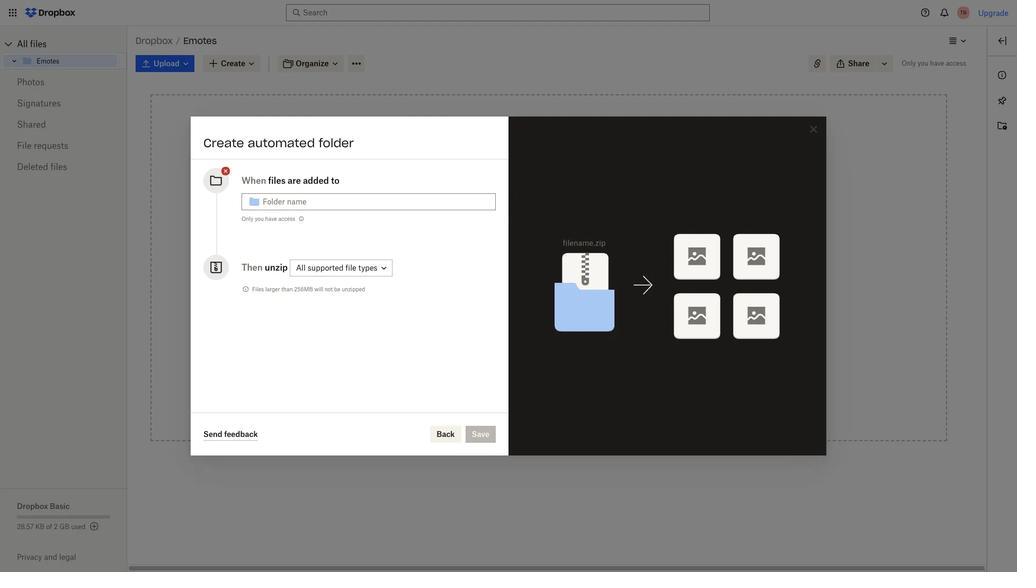 Task type: describe. For each thing, give the bounding box(es) containing it.
all files
[[17, 39, 47, 49]]

requests
[[34, 140, 68, 151]]

folder for automated
[[319, 136, 354, 151]]

back
[[437, 430, 455, 439]]

files for deleted files
[[51, 162, 67, 172]]

and for legal
[[44, 553, 57, 562]]

share for share and manage
[[484, 381, 506, 390]]

file requests
[[17, 140, 68, 151]]

create
[[204, 136, 244, 151]]

content
[[568, 265, 596, 274]]

request files
[[484, 351, 531, 360]]

the
[[528, 211, 539, 220]]

file
[[17, 140, 32, 151]]

all files tree
[[2, 36, 127, 69]]

be
[[334, 286, 341, 293]]

2 vertical spatial to
[[543, 265, 551, 274]]

photos
[[17, 77, 45, 87]]

create automated folder
[[204, 136, 354, 151]]

folder for this
[[528, 292, 548, 301]]

file requests link
[[17, 135, 110, 156]]

more ways to add content element
[[459, 263, 640, 407]]

have inside the create automated folder dialog
[[265, 216, 277, 222]]

button
[[571, 211, 594, 220]]

are
[[288, 175, 301, 186]]

unzipped
[[342, 286, 366, 293]]

28.57 kb of 2 gb used
[[17, 523, 86, 531]]

feedback
[[224, 430, 258, 439]]

ways
[[523, 265, 541, 274]]

to for added
[[331, 175, 340, 186]]

of
[[46, 523, 52, 531]]

automated
[[248, 136, 315, 151]]

1 vertical spatial from
[[511, 321, 528, 330]]

drive
[[557, 321, 576, 330]]

this
[[513, 292, 526, 301]]

add
[[552, 265, 566, 274]]

when
[[242, 175, 266, 186]]

dropbox for dropbox basic
[[17, 502, 48, 511]]

supported
[[308, 264, 344, 273]]

deleted files link
[[17, 156, 110, 178]]

all supported file types
[[296, 264, 378, 273]]

dropbox basic
[[17, 502, 70, 511]]

all files link
[[17, 36, 127, 52]]

emotes inside all files tree
[[37, 57, 59, 65]]

share and manage button
[[461, 375, 637, 396]]

request
[[484, 351, 514, 360]]

2
[[54, 523, 58, 531]]

types
[[359, 264, 378, 273]]

to for here
[[559, 199, 566, 208]]

added
[[303, 175, 329, 186]]

upgrade
[[979, 8, 1009, 17]]

signatures link
[[17, 93, 110, 114]]

0 vertical spatial emotes
[[184, 36, 217, 46]]

only you have access inside the create automated folder dialog
[[242, 216, 296, 222]]

Folder name text field
[[263, 196, 490, 208]]

send feedback
[[204, 430, 258, 439]]

deleted files
[[17, 162, 67, 172]]

photos link
[[17, 72, 110, 93]]

open information panel image
[[997, 69, 1009, 82]]

files inside the create automated folder dialog
[[268, 175, 286, 186]]

gb
[[60, 523, 69, 531]]

all for all files
[[17, 39, 28, 49]]

256mb
[[294, 286, 313, 293]]

used
[[71, 523, 86, 531]]

only inside the create automated folder dialog
[[242, 216, 254, 222]]

desktop
[[586, 292, 614, 301]]

1 horizontal spatial have
[[931, 59, 945, 67]]



Task type: locate. For each thing, give the bounding box(es) containing it.
import
[[484, 321, 509, 330]]

share inside button
[[849, 59, 870, 68]]

dropbox link
[[136, 34, 173, 48]]

and left legal
[[44, 553, 57, 562]]

0 vertical spatial from
[[550, 292, 567, 301]]

files for request files
[[516, 351, 531, 360]]

share and manage
[[484, 381, 553, 390]]

access
[[484, 292, 511, 301]]

to
[[331, 175, 340, 186], [559, 199, 566, 208], [543, 265, 551, 274]]

and for manage
[[508, 381, 521, 390]]

kb
[[35, 523, 45, 531]]

files for drop files here to upload, or use the 'upload' button
[[524, 199, 539, 208]]

1 vertical spatial folder
[[528, 292, 548, 301]]

all inside tree
[[17, 39, 28, 49]]

files inside drop files here to upload, or use the 'upload' button
[[524, 199, 539, 208]]

from right import
[[511, 321, 528, 330]]

0 vertical spatial you
[[918, 59, 929, 67]]

all inside dropdown button
[[296, 264, 306, 273]]

only
[[903, 59, 917, 67], [242, 216, 254, 222]]

deleted
[[17, 162, 48, 172]]

'upload'
[[541, 211, 569, 220]]

1 vertical spatial only
[[242, 216, 254, 222]]

1 vertical spatial emotes
[[37, 57, 59, 65]]

and
[[508, 381, 521, 390], [44, 553, 57, 562]]

share
[[849, 59, 870, 68], [484, 381, 506, 390]]

0 vertical spatial to
[[331, 175, 340, 186]]

0 vertical spatial folder
[[319, 136, 354, 151]]

1 vertical spatial to
[[559, 199, 566, 208]]

files are added to
[[268, 175, 340, 186]]

create automated folder dialog
[[191, 117, 827, 456]]

1 horizontal spatial emotes
[[184, 36, 217, 46]]

or
[[504, 211, 511, 220]]

all for all supported file types
[[296, 264, 306, 273]]

google
[[530, 321, 555, 330]]

0 horizontal spatial dropbox
[[17, 502, 48, 511]]

0 horizontal spatial have
[[265, 216, 277, 222]]

1 vertical spatial share
[[484, 381, 506, 390]]

access inside the create automated folder dialog
[[279, 216, 296, 222]]

dropbox logo - go to the homepage image
[[21, 4, 79, 21]]

dropbox
[[136, 36, 173, 46], [17, 502, 48, 511]]

0 horizontal spatial from
[[511, 321, 528, 330]]

your
[[569, 292, 584, 301]]

0 horizontal spatial emotes
[[37, 57, 59, 65]]

files for all files
[[30, 39, 47, 49]]

0 horizontal spatial to
[[331, 175, 340, 186]]

files right request
[[516, 351, 531, 360]]

0 horizontal spatial folder
[[319, 136, 354, 151]]

global header element
[[0, 0, 1018, 26]]

all up photos
[[17, 39, 28, 49]]

folder right this
[[528, 292, 548, 301]]

you
[[918, 59, 929, 67], [255, 216, 264, 222]]

basic
[[50, 502, 70, 511]]

and inside the share and manage button
[[508, 381, 521, 390]]

get more space image
[[88, 521, 100, 533]]

0 vertical spatial only you have access
[[903, 59, 967, 67]]

files left are
[[268, 175, 286, 186]]

and left the manage
[[508, 381, 521, 390]]

upload,
[[568, 199, 595, 208]]

0 vertical spatial have
[[931, 59, 945, 67]]

send
[[204, 430, 223, 439]]

legal
[[59, 553, 76, 562]]

share for share
[[849, 59, 870, 68]]

dropbox left '/' on the top of page
[[136, 36, 173, 46]]

then
[[242, 262, 263, 273]]

will
[[315, 286, 323, 293]]

have
[[931, 59, 945, 67], [265, 216, 277, 222]]

emotes
[[184, 36, 217, 46], [37, 57, 59, 65]]

folder up added
[[319, 136, 354, 151]]

1 horizontal spatial all
[[296, 264, 306, 273]]

1 vertical spatial you
[[255, 216, 264, 222]]

1 vertical spatial access
[[279, 216, 296, 222]]

emotes link
[[22, 55, 117, 67]]

signatures
[[17, 98, 61, 109]]

manage
[[523, 381, 553, 390]]

to left add
[[543, 265, 551, 274]]

0 horizontal spatial share
[[484, 381, 506, 390]]

1 vertical spatial and
[[44, 553, 57, 562]]

files down dropbox logo - go to the homepage
[[30, 39, 47, 49]]

files inside button
[[516, 351, 531, 360]]

send feedback button
[[204, 428, 258, 441]]

all up 256mb
[[296, 264, 306, 273]]

1 horizontal spatial to
[[543, 265, 551, 274]]

more ways to add content
[[502, 265, 596, 274]]

files
[[30, 39, 47, 49], [51, 162, 67, 172], [268, 175, 286, 186], [524, 199, 539, 208], [516, 351, 531, 360]]

folder permissions image
[[298, 215, 306, 223]]

0 horizontal spatial access
[[279, 216, 296, 222]]

drop files here to upload, or use the 'upload' button
[[504, 199, 595, 220]]

open pinned items image
[[997, 94, 1009, 107]]

files down file requests link
[[51, 162, 67, 172]]

0 horizontal spatial all
[[17, 39, 28, 49]]

more
[[502, 265, 521, 274]]

0 vertical spatial and
[[508, 381, 521, 390]]

unzip
[[265, 262, 288, 273]]

file
[[346, 264, 357, 273]]

not
[[325, 286, 333, 293]]

files larger than 256mb will not be unzipped
[[252, 286, 366, 293]]

shared
[[17, 119, 46, 130]]

back button
[[431, 426, 462, 443]]

0 vertical spatial access
[[947, 59, 967, 67]]

1 horizontal spatial only
[[903, 59, 917, 67]]

1 horizontal spatial folder
[[528, 292, 548, 301]]

0 horizontal spatial and
[[44, 553, 57, 562]]

access this folder from your desktop
[[484, 292, 614, 301]]

from left your
[[550, 292, 567, 301]]

access
[[947, 59, 967, 67], [279, 216, 296, 222]]

1 horizontal spatial and
[[508, 381, 521, 390]]

1 vertical spatial all
[[296, 264, 306, 273]]

you inside the create automated folder dialog
[[255, 216, 264, 222]]

to inside dialog
[[331, 175, 340, 186]]

to inside drop files here to upload, or use the 'upload' button
[[559, 199, 566, 208]]

0 horizontal spatial only
[[242, 216, 254, 222]]

0 vertical spatial all
[[17, 39, 28, 49]]

28.57
[[17, 523, 34, 531]]

open details pane image
[[997, 34, 1009, 47]]

1 vertical spatial only you have access
[[242, 216, 296, 222]]

folder inside the create automated folder dialog
[[319, 136, 354, 151]]

share button
[[831, 55, 877, 72]]

files inside tree
[[30, 39, 47, 49]]

dropbox / emotes
[[136, 36, 217, 46]]

1 vertical spatial have
[[265, 216, 277, 222]]

shared link
[[17, 114, 110, 135]]

privacy and legal link
[[17, 553, 127, 562]]

1 horizontal spatial only you have access
[[903, 59, 967, 67]]

only you have access
[[903, 59, 967, 67], [242, 216, 296, 222]]

files
[[252, 286, 264, 293]]

dropbox for dropbox / emotes
[[136, 36, 173, 46]]

request files button
[[461, 345, 637, 366]]

files up the
[[524, 199, 539, 208]]

privacy
[[17, 553, 42, 562]]

here
[[541, 199, 557, 208]]

0 horizontal spatial only you have access
[[242, 216, 296, 222]]

1 vertical spatial dropbox
[[17, 502, 48, 511]]

drop
[[504, 199, 522, 208]]

1 horizontal spatial dropbox
[[136, 36, 173, 46]]

0 vertical spatial only
[[903, 59, 917, 67]]

0 vertical spatial share
[[849, 59, 870, 68]]

/
[[176, 36, 180, 45]]

larger
[[266, 286, 280, 293]]

1 horizontal spatial share
[[849, 59, 870, 68]]

1 horizontal spatial from
[[550, 292, 567, 301]]

to right added
[[331, 175, 340, 186]]

open activity image
[[997, 120, 1009, 133]]

privacy and legal
[[17, 553, 76, 562]]

emotes down all files
[[37, 57, 59, 65]]

all supported file types button
[[290, 260, 393, 277]]

share inside button
[[484, 381, 506, 390]]

filename.zip
[[563, 238, 606, 247]]

1 horizontal spatial you
[[918, 59, 929, 67]]

upgrade link
[[979, 8, 1009, 17]]

0 horizontal spatial you
[[255, 216, 264, 222]]

to right here
[[559, 199, 566, 208]]

2 horizontal spatial to
[[559, 199, 566, 208]]

dropbox up 28.57 at the bottom of the page
[[17, 502, 48, 511]]

0 vertical spatial dropbox
[[136, 36, 173, 46]]

from
[[550, 292, 567, 301], [511, 321, 528, 330]]

1 horizontal spatial access
[[947, 59, 967, 67]]

folder inside more ways to add content element
[[528, 292, 548, 301]]

than
[[282, 286, 293, 293]]

import from google drive
[[484, 321, 576, 330]]

use
[[513, 211, 526, 220]]

emotes right '/' on the top of page
[[184, 36, 217, 46]]

all
[[17, 39, 28, 49], [296, 264, 306, 273]]



Task type: vqa. For each thing, say whether or not it's contained in the screenshot.
the middle convert
no



